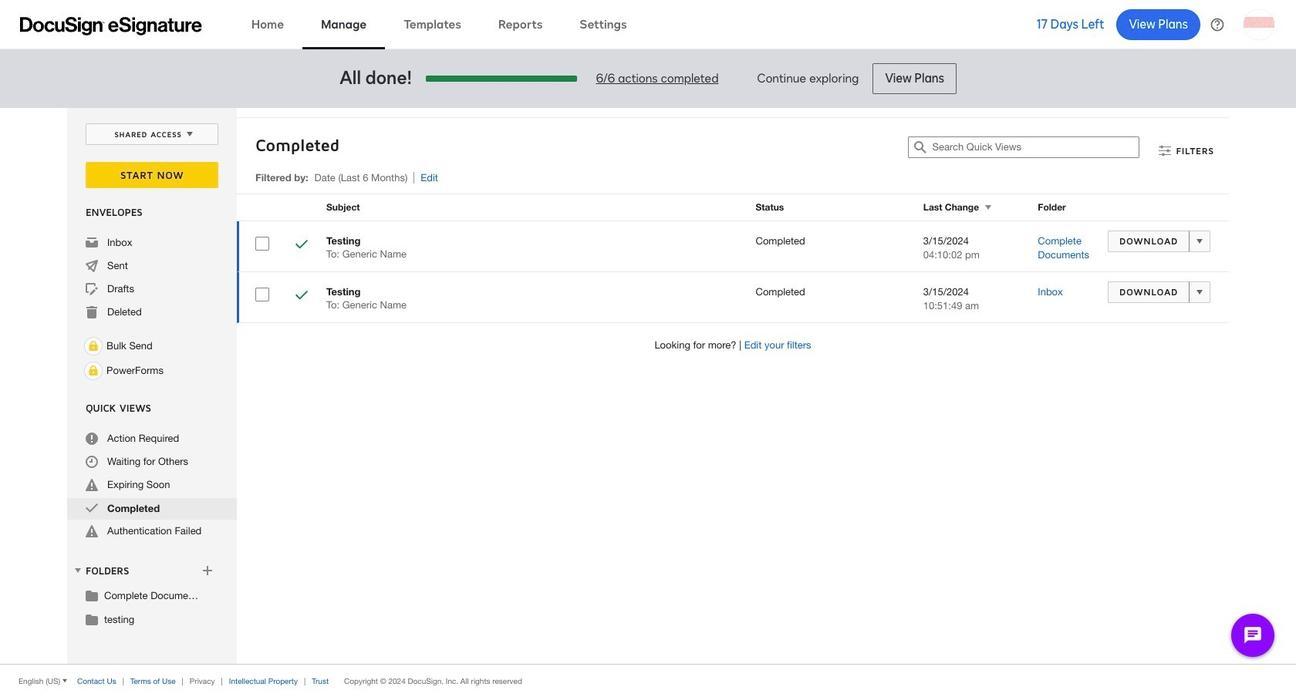 Task type: vqa. For each thing, say whether or not it's contained in the screenshot.
Secondary Navigation "region"
yes



Task type: describe. For each thing, give the bounding box(es) containing it.
folder image
[[86, 614, 98, 626]]

2 lock image from the top
[[84, 362, 103, 381]]

folder image
[[86, 590, 98, 602]]

1 lock image from the top
[[84, 337, 103, 356]]

alert image
[[86, 479, 98, 492]]

sent image
[[86, 260, 98, 272]]

more info region
[[0, 665, 1297, 698]]

clock image
[[86, 456, 98, 469]]

trash image
[[86, 306, 98, 319]]

your uploaded profile image image
[[1244, 9, 1275, 40]]

alert image
[[86, 526, 98, 538]]

Search Quick Views text field
[[933, 137, 1140, 157]]

completed image
[[296, 239, 308, 253]]

draft image
[[86, 283, 98, 296]]



Task type: locate. For each thing, give the bounding box(es) containing it.
inbox image
[[86, 237, 98, 249]]

completed image
[[296, 289, 308, 304]]

action required image
[[86, 433, 98, 445]]

lock image
[[84, 337, 103, 356], [84, 362, 103, 381]]

completed image
[[86, 503, 98, 515]]

docusign esignature image
[[20, 17, 202, 35]]

0 vertical spatial lock image
[[84, 337, 103, 356]]

view folders image
[[72, 565, 84, 577]]

1 vertical spatial lock image
[[84, 362, 103, 381]]

secondary navigation region
[[67, 108, 1234, 665]]



